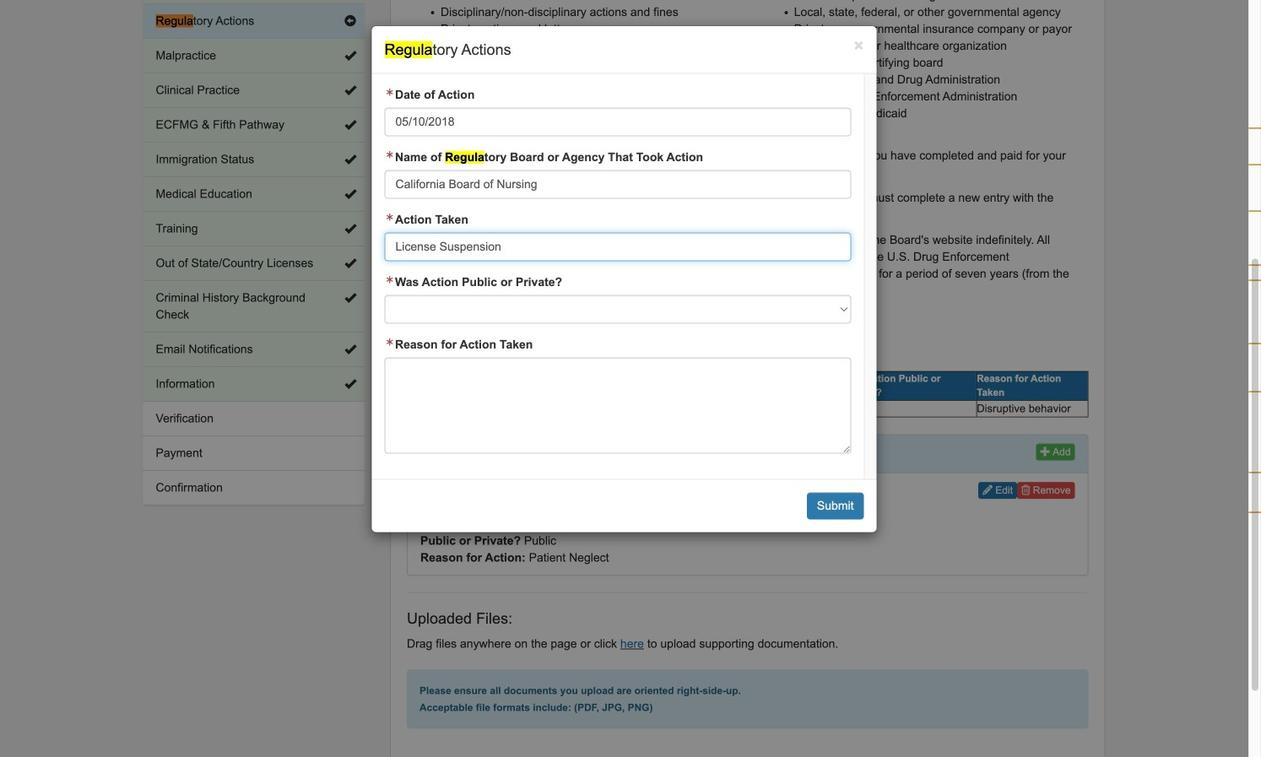 Task type: vqa. For each thing, say whether or not it's contained in the screenshot.
user circle icon
no



Task type: locate. For each thing, give the bounding box(es) containing it.
fw image
[[385, 88, 395, 97], [385, 151, 395, 159], [385, 213, 395, 222], [385, 276, 395, 284], [385, 338, 395, 347]]

1 ok image from the top
[[344, 84, 356, 96]]

3 fw image from the top
[[385, 213, 395, 222]]

plus image
[[1040, 446, 1051, 456]]

4 ok image from the top
[[344, 292, 356, 304]]

5 ok image from the top
[[344, 378, 356, 390]]

None submit
[[807, 493, 864, 520]]

ok image
[[344, 84, 356, 96], [344, 188, 356, 200], [344, 223, 356, 235], [344, 292, 356, 304], [344, 378, 356, 390]]

1 fw image from the top
[[385, 88, 395, 97]]

None text field
[[385, 170, 851, 199]]

2 ok image from the top
[[344, 119, 356, 131]]

ok image
[[344, 50, 356, 62], [344, 119, 356, 131], [344, 154, 356, 165], [344, 257, 356, 269], [344, 344, 356, 355]]

None text field
[[385, 233, 851, 261], [385, 358, 851, 454], [385, 233, 851, 261], [385, 358, 851, 454]]



Task type: describe. For each thing, give the bounding box(es) containing it.
2 ok image from the top
[[344, 188, 356, 200]]

3 ok image from the top
[[344, 223, 356, 235]]

2 fw image from the top
[[385, 151, 395, 159]]

trash o image
[[1021, 485, 1030, 495]]

5 fw image from the top
[[385, 338, 395, 347]]

4 ok image from the top
[[344, 257, 356, 269]]

1 ok image from the top
[[344, 50, 356, 62]]

MM/DD/YYYY text field
[[385, 108, 851, 137]]

pencil image
[[983, 485, 993, 495]]

3 ok image from the top
[[344, 154, 356, 165]]

circle arrow left image
[[344, 15, 356, 27]]

5 ok image from the top
[[344, 344, 356, 355]]

4 fw image from the top
[[385, 276, 395, 284]]



